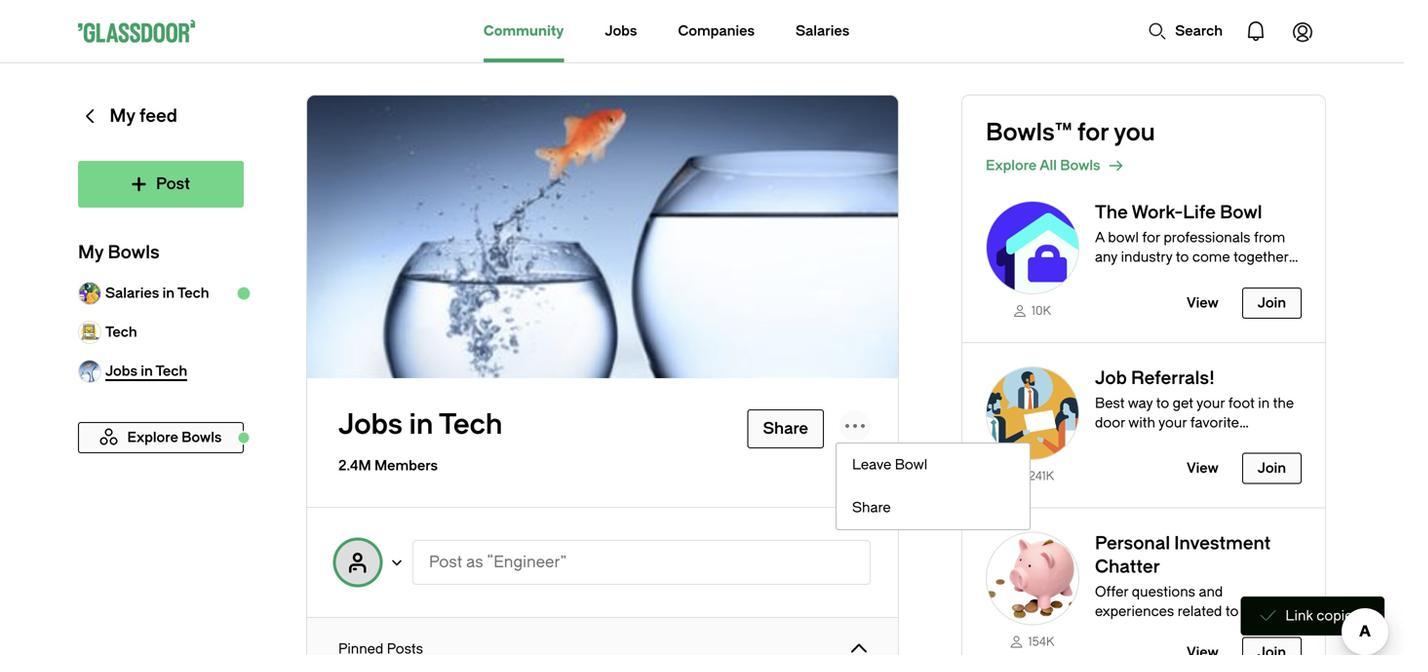 Task type: vqa. For each thing, say whether or not it's contained in the screenshot.
Close dropdown icon at the left top
no



Task type: describe. For each thing, give the bounding box(es) containing it.
referrals!
[[1132, 368, 1216, 389]]

of
[[1175, 288, 1188, 304]]

154k link
[[986, 634, 1080, 650]]

post as "engineer"
[[429, 554, 567, 572]]

10k link
[[986, 302, 1080, 319]]

life
[[1184, 202, 1216, 223]]

explore all bowls
[[986, 158, 1101, 174]]

link copied!
[[1286, 608, 1366, 624]]

salaries in tech link
[[78, 274, 244, 313]]

tech inside "link"
[[105, 324, 137, 341]]

finance
[[1096, 623, 1144, 640]]

image for bowl image for personal investment chatter
[[986, 532, 1080, 626]]

personal investment chatter offer questions and experiences related to personal finance and investments
[[1096, 534, 1299, 640]]

salaries in tech
[[105, 285, 209, 301]]

bowl inside the work-life bowl a bowl for professionals from any industry to come together and discuss the day-to-day happenings of work-life.
[[1221, 202, 1263, 223]]

questions
[[1133, 584, 1196, 601]]

tech for jobs in tech
[[439, 409, 503, 441]]

leave
[[853, 457, 892, 473]]

day
[[1249, 269, 1272, 285]]

you
[[1114, 119, 1156, 146]]

to-
[[1229, 269, 1249, 285]]

my for my feed
[[110, 106, 135, 126]]

chatter
[[1096, 557, 1161, 578]]

154k
[[1029, 635, 1055, 649]]

"engineer"
[[487, 554, 567, 572]]

explore
[[986, 158, 1037, 174]]

image for bowl image for the work-life bowl
[[986, 201, 1080, 295]]

feed
[[139, 106, 177, 126]]

as
[[467, 554, 484, 572]]

link
[[1286, 608, 1314, 624]]

bowls™
[[986, 119, 1072, 146]]

happenings
[[1096, 288, 1171, 304]]

jobs for jobs in tech
[[339, 409, 403, 441]]

the
[[1176, 269, 1197, 285]]

241k link
[[986, 468, 1080, 484]]

my for my bowls
[[78, 242, 104, 263]]

my feed link
[[78, 95, 244, 161]]

leave bowl
[[853, 457, 928, 473]]

personal
[[1243, 604, 1299, 620]]

explore all bowls link
[[986, 154, 1326, 178]]

for inside the work-life bowl a bowl for professionals from any industry to come together and discuss the day-to-day happenings of work-life.
[[1143, 230, 1161, 246]]

a
[[1096, 230, 1105, 246]]

toogle identity image
[[335, 540, 381, 586]]

jobs link
[[605, 0, 637, 62]]

image for bowl image for job referrals!
[[986, 367, 1080, 460]]

all
[[1040, 158, 1058, 174]]

post as "engineer" button
[[413, 541, 871, 585]]

members
[[375, 458, 438, 474]]

jobs in tech
[[339, 409, 503, 441]]

0 vertical spatial bowls
[[1061, 158, 1101, 174]]



Task type: locate. For each thing, give the bounding box(es) containing it.
personal
[[1096, 534, 1171, 554]]

in for jobs
[[409, 409, 434, 441]]

0 horizontal spatial bowls
[[108, 242, 160, 263]]

share menu item
[[837, 487, 1030, 530]]

bowls
[[1061, 158, 1101, 174], [108, 242, 160, 263]]

industry
[[1122, 249, 1173, 265]]

search button
[[1139, 12, 1233, 51]]

0 horizontal spatial tech
[[105, 324, 137, 341]]

and down any
[[1096, 269, 1120, 285]]

0 vertical spatial image for bowl image
[[986, 201, 1080, 295]]

2 vertical spatial tech
[[439, 409, 503, 441]]

community link
[[484, 0, 564, 62]]

together
[[1234, 249, 1289, 265]]

investment
[[1175, 534, 1272, 554]]

1 vertical spatial jobs
[[339, 409, 403, 441]]

0 horizontal spatial bowl
[[895, 457, 928, 473]]

1 horizontal spatial bowls
[[1061, 158, 1101, 174]]

1 image for bowl image from the top
[[986, 201, 1080, 295]]

0 horizontal spatial in
[[163, 285, 175, 301]]

professionals
[[1164, 230, 1251, 246]]

from
[[1255, 230, 1286, 246]]

tech link
[[78, 313, 244, 352]]

0 vertical spatial for
[[1078, 119, 1109, 146]]

job referrals!
[[1096, 368, 1216, 389]]

to inside personal investment chatter offer questions and experiences related to personal finance and investments
[[1226, 604, 1239, 620]]

work-
[[1191, 288, 1229, 304]]

tech for salaries in tech
[[177, 285, 209, 301]]

investments
[[1175, 623, 1254, 640]]

2 image for bowl image from the top
[[986, 367, 1080, 460]]

my feed
[[110, 106, 177, 126]]

bowl
[[1109, 230, 1140, 246]]

1 horizontal spatial tech
[[177, 285, 209, 301]]

1 vertical spatial bowls
[[108, 242, 160, 263]]

2 vertical spatial image for bowl image
[[986, 532, 1080, 626]]

image for bowl image up 154k link
[[986, 532, 1080, 626]]

and
[[1096, 269, 1120, 285], [1200, 584, 1224, 601], [1147, 623, 1172, 640]]

tech
[[177, 285, 209, 301], [105, 324, 137, 341], [439, 409, 503, 441]]

bowl
[[1221, 202, 1263, 223], [895, 457, 928, 473]]

salaries for salaries in tech
[[105, 285, 159, 301]]

experiences
[[1096, 604, 1175, 620]]

jobs up 2.4m
[[339, 409, 403, 441]]

1 vertical spatial for
[[1143, 230, 1161, 246]]

1 vertical spatial image for bowl image
[[986, 367, 1080, 460]]

0 vertical spatial jobs
[[605, 23, 637, 39]]

0 vertical spatial salaries
[[796, 23, 850, 39]]

in for salaries
[[163, 285, 175, 301]]

job
[[1096, 368, 1128, 389]]

bowls up salaries in tech
[[108, 242, 160, 263]]

2.4m members
[[339, 458, 438, 474]]

salaries link
[[796, 0, 850, 62]]

come
[[1193, 249, 1231, 265]]

1 horizontal spatial salaries
[[796, 23, 850, 39]]

to
[[1177, 249, 1190, 265], [1226, 604, 1239, 620]]

1 horizontal spatial my
[[110, 106, 135, 126]]

bowls™ for you
[[986, 119, 1156, 146]]

leave bowl menu item
[[837, 444, 1030, 487]]

menu
[[836, 443, 1031, 531]]

work-
[[1132, 202, 1184, 223]]

my bowls
[[78, 242, 160, 263]]

1 vertical spatial bowl
[[895, 457, 928, 473]]

any
[[1096, 249, 1118, 265]]

2 horizontal spatial tech
[[439, 409, 503, 441]]

image for bowl image
[[986, 201, 1080, 295], [986, 367, 1080, 460], [986, 532, 1080, 626]]

1 horizontal spatial in
[[409, 409, 434, 441]]

0 horizontal spatial jobs
[[339, 409, 403, 441]]

salaries for salaries
[[796, 23, 850, 39]]

discuss
[[1123, 269, 1172, 285]]

1 vertical spatial salaries
[[105, 285, 159, 301]]

0 vertical spatial to
[[1177, 249, 1190, 265]]

1 horizontal spatial bowl
[[1221, 202, 1263, 223]]

salaries
[[796, 23, 850, 39], [105, 285, 159, 301]]

1 horizontal spatial to
[[1226, 604, 1239, 620]]

in up tech "link"
[[163, 285, 175, 301]]

image for bowl image up 10k link
[[986, 201, 1080, 295]]

2 horizontal spatial and
[[1200, 584, 1224, 601]]

1 vertical spatial tech
[[105, 324, 137, 341]]

search
[[1176, 23, 1223, 39]]

in up members
[[409, 409, 434, 441]]

1 vertical spatial in
[[409, 409, 434, 441]]

jobs for jobs
[[605, 23, 637, 39]]

and up related
[[1200, 584, 1224, 601]]

in
[[163, 285, 175, 301], [409, 409, 434, 441]]

0 vertical spatial my
[[110, 106, 135, 126]]

241k
[[1029, 470, 1055, 483]]

post
[[429, 554, 463, 572]]

0 horizontal spatial for
[[1078, 119, 1109, 146]]

0 horizontal spatial and
[[1096, 269, 1120, 285]]

day-
[[1200, 269, 1229, 285]]

1 vertical spatial to
[[1226, 604, 1239, 620]]

to up the
[[1177, 249, 1190, 265]]

3 image for bowl image from the top
[[986, 532, 1080, 626]]

1 horizontal spatial jobs
[[605, 23, 637, 39]]

1 vertical spatial and
[[1200, 584, 1224, 601]]

0 vertical spatial in
[[163, 285, 175, 301]]

and inside the work-life bowl a bowl for professionals from any industry to come together and discuss the day-to-day happenings of work-life.
[[1096, 269, 1120, 285]]

0 vertical spatial and
[[1096, 269, 1120, 285]]

for up industry on the right top of page
[[1143, 230, 1161, 246]]

to up investments
[[1226, 604, 1239, 620]]

1 vertical spatial my
[[78, 242, 104, 263]]

0 horizontal spatial salaries
[[105, 285, 159, 301]]

2.4m
[[339, 458, 371, 474]]

10k
[[1032, 304, 1052, 318]]

0 horizontal spatial my
[[78, 242, 104, 263]]

offer
[[1096, 584, 1129, 601]]

2 vertical spatial and
[[1147, 623, 1172, 640]]

bowl right leave
[[895, 457, 928, 473]]

bowl up from
[[1221, 202, 1263, 223]]

to inside the work-life bowl a bowl for professionals from any industry to come together and discuss the day-to-day happenings of work-life.
[[1177, 249, 1190, 265]]

and down experiences
[[1147, 623, 1172, 640]]

0 vertical spatial tech
[[177, 285, 209, 301]]

for
[[1078, 119, 1109, 146], [1143, 230, 1161, 246]]

companies link
[[678, 0, 755, 62]]

community
[[484, 23, 564, 39]]

bowls right all
[[1061, 158, 1101, 174]]

for left you
[[1078, 119, 1109, 146]]

companies
[[678, 23, 755, 39]]

jobs left companies
[[605, 23, 637, 39]]

0 horizontal spatial to
[[1177, 249, 1190, 265]]

copied!
[[1317, 608, 1366, 624]]

jobs
[[605, 23, 637, 39], [339, 409, 403, 441]]

0 vertical spatial bowl
[[1221, 202, 1263, 223]]

image for bowl image up 241k link
[[986, 367, 1080, 460]]

my
[[110, 106, 135, 126], [78, 242, 104, 263]]

the work-life bowl a bowl for professionals from any industry to come together and discuss the day-to-day happenings of work-life.
[[1096, 202, 1289, 304]]

my left feed
[[110, 106, 135, 126]]

1 horizontal spatial for
[[1143, 230, 1161, 246]]

menu containing leave bowl
[[836, 443, 1031, 531]]

bowl inside 'menu item'
[[895, 457, 928, 473]]

related
[[1178, 604, 1223, 620]]

my up salaries in tech link
[[78, 242, 104, 263]]

share
[[853, 500, 891, 516]]

life.
[[1229, 288, 1252, 304]]

1 horizontal spatial and
[[1147, 623, 1172, 640]]

the
[[1096, 202, 1129, 223]]



